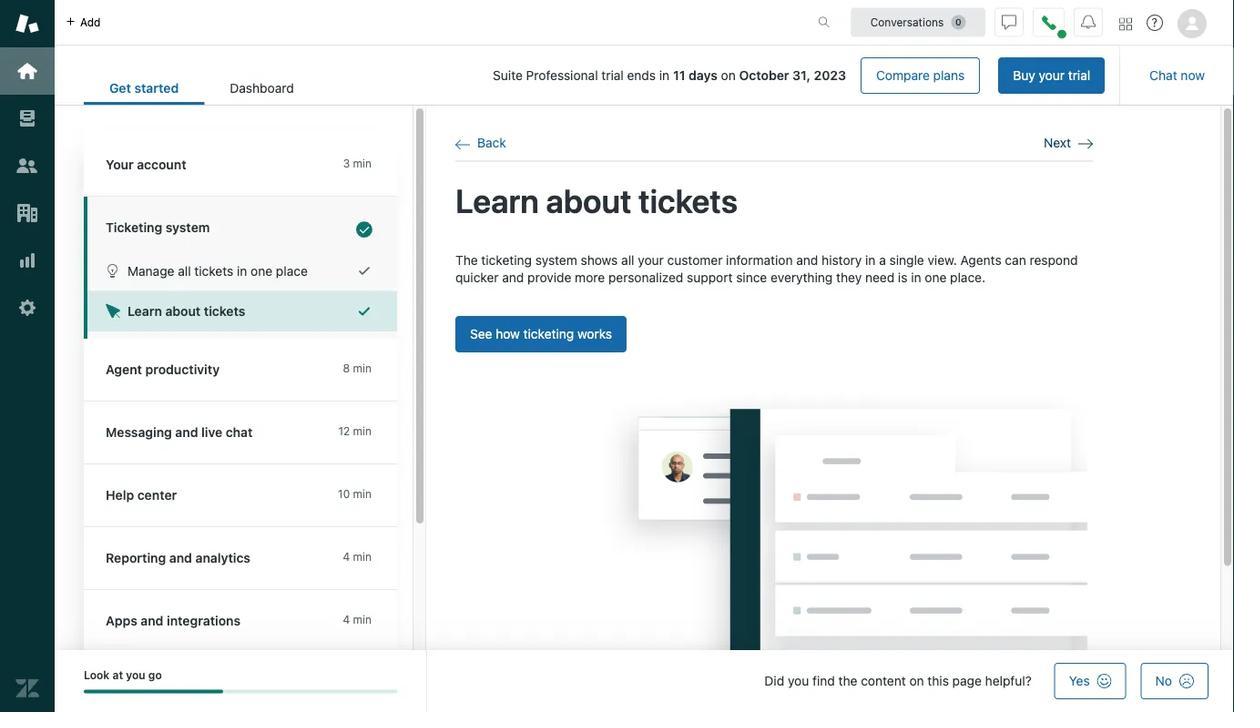 Task type: vqa. For each thing, say whether or not it's contained in the screenshot.
Test #3
no



Task type: describe. For each thing, give the bounding box(es) containing it.
how
[[496, 326, 520, 341]]

next button
[[1044, 135, 1093, 151]]

chat now
[[1150, 68, 1205, 83]]

messaging and live chat
[[106, 425, 253, 440]]

chat
[[226, 425, 253, 440]]

did you find the content on this page helpful?
[[765, 674, 1032, 689]]

system inside the ticketing system shows all your customer information and history in a single view. agents can respond quicker and provide more personalized support since everything they need is in one place.
[[535, 252, 577, 267]]

content-title region
[[455, 180, 1093, 222]]

4 min for analytics
[[343, 551, 372, 563]]

12
[[338, 425, 350, 438]]

center
[[137, 488, 177, 503]]

your
[[106, 157, 134, 172]]

and for messaging and live chat
[[175, 425, 198, 440]]

region containing the ticketing system shows all your customer information and history in a single view. agents can respond quicker and provide more personalized support since everything they need is in one place.
[[455, 251, 1093, 712]]

apps
[[106, 613, 137, 628]]

1 horizontal spatial you
[[788, 674, 809, 689]]

works
[[577, 326, 612, 341]]

10
[[338, 488, 350, 501]]

get
[[109, 81, 131, 96]]

yes button
[[1055, 663, 1126, 700]]

october
[[739, 68, 789, 83]]

helpful?
[[985, 674, 1032, 689]]

trial for your
[[1068, 68, 1090, 83]]

suite professional trial ends in 11 days on october 31, 2023
[[493, 68, 846, 83]]

in inside "manage all tickets in one place" button
[[237, 263, 247, 278]]

ticketing inside the ticketing system shows all your customer information and history in a single view. agents can respond quicker and provide more personalized support since everything they need is in one place.
[[481, 252, 532, 267]]

8 min
[[343, 362, 372, 375]]

tickets for learn about tickets button
[[204, 304, 245, 319]]

31,
[[793, 68, 811, 83]]

dashboard tab
[[204, 71, 319, 105]]

now
[[1181, 68, 1205, 83]]

back button
[[455, 135, 506, 151]]

and right quicker
[[502, 270, 524, 285]]

and for apps and integrations
[[141, 613, 163, 628]]

notifications image
[[1081, 15, 1096, 30]]

learn about tickets button
[[87, 291, 397, 332]]

productivity
[[145, 362, 220, 377]]

zendesk support image
[[15, 12, 39, 36]]

look
[[84, 669, 110, 682]]

min for apps and integrations
[[353, 613, 372, 626]]

your inside the ticketing system shows all your customer information and history in a single view. agents can respond quicker and provide more personalized support since everything they need is in one place.
[[638, 252, 664, 267]]

your account heading
[[84, 134, 397, 197]]

11
[[673, 68, 685, 83]]

next
[[1044, 135, 1071, 150]]

agent
[[106, 362, 142, 377]]

min for help center
[[353, 488, 372, 501]]

customer
[[667, 252, 723, 267]]

they
[[836, 270, 862, 285]]

zendesk image
[[15, 677, 39, 700]]

see how ticketing works
[[470, 326, 612, 341]]

one inside button
[[251, 263, 272, 278]]

professional
[[526, 68, 598, 83]]

section containing compare plans
[[334, 57, 1105, 94]]

buy your trial button
[[998, 57, 1105, 94]]

one inside the ticketing system shows all your customer information and history in a single view. agents can respond quicker and provide more personalized support since everything they need is in one place.
[[925, 270, 947, 285]]

apps and integrations
[[106, 613, 241, 628]]

support
[[687, 270, 733, 285]]

compare plans
[[876, 68, 965, 83]]

ticketing
[[106, 220, 162, 235]]

footer containing did you find the content on this page helpful?
[[55, 650, 1234, 712]]

on inside footer
[[909, 674, 924, 689]]

go
[[148, 669, 162, 682]]

a
[[879, 252, 886, 267]]

all inside the ticketing system shows all your customer information and history in a single view. agents can respond quicker and provide more personalized support since everything they need is in one place.
[[621, 252, 634, 267]]

this
[[928, 674, 949, 689]]

see how ticketing works button
[[455, 316, 627, 352]]

back
[[477, 135, 506, 150]]

agents
[[961, 252, 1002, 267]]

button displays agent's chat status as invisible. image
[[1002, 15, 1016, 30]]

learn about tickets inside button
[[128, 304, 245, 319]]

can
[[1005, 252, 1026, 267]]

since
[[736, 270, 767, 285]]

is
[[898, 270, 908, 285]]

help center
[[106, 488, 177, 503]]

plans
[[933, 68, 965, 83]]

learn inside button
[[128, 304, 162, 319]]

reporting and analytics
[[106, 551, 250, 566]]

tickets inside the content-title region
[[639, 181, 738, 220]]

conversations
[[870, 16, 944, 29]]

buy your trial
[[1013, 68, 1090, 83]]

conversations button
[[851, 8, 986, 37]]

manage all tickets in one place
[[128, 263, 308, 278]]

chat now button
[[1135, 57, 1220, 94]]

tickets for "manage all tickets in one place" button
[[194, 263, 233, 278]]

integrations
[[167, 613, 241, 628]]

12 min
[[338, 425, 372, 438]]

days
[[689, 68, 718, 83]]

system inside dropdown button
[[166, 220, 210, 235]]

10 min
[[338, 488, 372, 501]]

and for reporting and analytics
[[169, 551, 192, 566]]

provide
[[528, 270, 571, 285]]



Task type: locate. For each thing, give the bounding box(es) containing it.
your inside button
[[1039, 68, 1065, 83]]

in left a
[[865, 252, 876, 267]]

3
[[343, 157, 350, 170]]

progress bar image
[[84, 690, 223, 694]]

organizations image
[[15, 201, 39, 225]]

ticketing system button
[[84, 197, 393, 250]]

compare
[[876, 68, 930, 83]]

0 vertical spatial system
[[166, 220, 210, 235]]

1 horizontal spatial on
[[909, 674, 924, 689]]

tab list
[[84, 71, 319, 105]]

the ticketing system shows all your customer information and history in a single view. agents can respond quicker and provide more personalized support since everything they need is in one place.
[[455, 252, 1078, 285]]

1 vertical spatial your
[[638, 252, 664, 267]]

all inside button
[[178, 263, 191, 278]]

0 vertical spatial your
[[1039, 68, 1065, 83]]

section
[[334, 57, 1105, 94]]

learn about tickets inside the content-title region
[[455, 181, 738, 220]]

manage
[[128, 263, 174, 278]]

0 horizontal spatial on
[[721, 68, 736, 83]]

quicker
[[455, 270, 499, 285]]

4 for apps and integrations
[[343, 613, 350, 626]]

1 vertical spatial 4 min
[[343, 613, 372, 626]]

min
[[353, 157, 372, 170], [353, 362, 372, 375], [353, 425, 372, 438], [353, 488, 372, 501], [353, 551, 372, 563], [353, 613, 372, 626]]

ticketing inside button
[[523, 326, 574, 341]]

ticketing up quicker
[[481, 252, 532, 267]]

get started image
[[15, 59, 39, 83]]

1 horizontal spatial learn about tickets
[[455, 181, 738, 220]]

system up manage all tickets in one place
[[166, 220, 210, 235]]

suite
[[493, 68, 523, 83]]

1 horizontal spatial trial
[[1068, 68, 1090, 83]]

1 horizontal spatial all
[[621, 252, 634, 267]]

tickets up customer
[[639, 181, 738, 220]]

progress-bar progress bar
[[84, 690, 397, 694]]

0 horizontal spatial trial
[[602, 68, 624, 83]]

place
[[276, 263, 308, 278]]

0 vertical spatial 4
[[343, 551, 350, 563]]

4 for reporting and analytics
[[343, 551, 350, 563]]

manage all tickets in one place button
[[87, 250, 397, 291]]

add button
[[55, 0, 112, 45]]

zendesk products image
[[1119, 18, 1132, 31]]

personalized
[[608, 270, 683, 285]]

region
[[455, 251, 1093, 712]]

buy
[[1013, 68, 1035, 83]]

tickets inside button
[[204, 304, 245, 319]]

1 vertical spatial learn
[[128, 304, 162, 319]]

shows
[[581, 252, 618, 267]]

one left place
[[251, 263, 272, 278]]

compare plans button
[[861, 57, 980, 94]]

4 min from the top
[[353, 488, 372, 501]]

your up personalized
[[638, 252, 664, 267]]

0 horizontal spatial about
[[165, 304, 201, 319]]

information
[[726, 252, 793, 267]]

about
[[546, 181, 632, 220], [165, 304, 201, 319]]

min inside your account heading
[[353, 157, 372, 170]]

and left 'live'
[[175, 425, 198, 440]]

started
[[134, 81, 179, 96]]

at
[[112, 669, 123, 682]]

history
[[822, 252, 862, 267]]

0 horizontal spatial all
[[178, 263, 191, 278]]

get help image
[[1147, 15, 1163, 31]]

no button
[[1141, 663, 1209, 700]]

learn about tickets up shows at the top of page
[[455, 181, 738, 220]]

on left "this"
[[909, 674, 924, 689]]

0 vertical spatial about
[[546, 181, 632, 220]]

0 vertical spatial tickets
[[639, 181, 738, 220]]

0 horizontal spatial system
[[166, 220, 210, 235]]

learn inside the content-title region
[[455, 181, 539, 220]]

view.
[[928, 252, 957, 267]]

2 4 min from the top
[[343, 613, 372, 626]]

0 horizontal spatial learn about tickets
[[128, 304, 245, 319]]

no
[[1156, 674, 1172, 689]]

ticketing
[[481, 252, 532, 267], [523, 326, 574, 341]]

tab list containing get started
[[84, 71, 319, 105]]

1 vertical spatial about
[[165, 304, 201, 319]]

admin image
[[15, 296, 39, 320]]

in right is at top right
[[911, 270, 921, 285]]

0 vertical spatial on
[[721, 68, 736, 83]]

1 4 from the top
[[343, 551, 350, 563]]

min for agent productivity
[[353, 362, 372, 375]]

2 vertical spatial tickets
[[204, 304, 245, 319]]

4 min
[[343, 551, 372, 563], [343, 613, 372, 626]]

you
[[126, 669, 145, 682], [788, 674, 809, 689]]

1 horizontal spatial system
[[535, 252, 577, 267]]

live
[[201, 425, 222, 440]]

about inside the content-title region
[[546, 181, 632, 220]]

your right buy
[[1039, 68, 1065, 83]]

see
[[470, 326, 492, 341]]

3 min from the top
[[353, 425, 372, 438]]

6 min from the top
[[353, 613, 372, 626]]

1 vertical spatial tickets
[[194, 263, 233, 278]]

on
[[721, 68, 736, 83], [909, 674, 924, 689]]

all up personalized
[[621, 252, 634, 267]]

you right at
[[126, 669, 145, 682]]

analytics
[[195, 551, 250, 566]]

main element
[[0, 0, 55, 712]]

1 horizontal spatial one
[[925, 270, 947, 285]]

more
[[575, 270, 605, 285]]

get started
[[109, 81, 179, 96]]

4
[[343, 551, 350, 563], [343, 613, 350, 626]]

0 vertical spatial 4 min
[[343, 551, 372, 563]]

trial left ends
[[602, 68, 624, 83]]

2 trial from the left
[[602, 68, 624, 83]]

reporting image
[[15, 249, 39, 272]]

trial inside button
[[1068, 68, 1090, 83]]

1 min from the top
[[353, 157, 372, 170]]

yes
[[1069, 674, 1090, 689]]

the
[[455, 252, 478, 267]]

ends
[[627, 68, 656, 83]]

1 vertical spatial ticketing
[[523, 326, 574, 341]]

0 horizontal spatial you
[[126, 669, 145, 682]]

in
[[659, 68, 670, 83], [865, 252, 876, 267], [237, 263, 247, 278], [911, 270, 921, 285]]

the
[[838, 674, 857, 689]]

tickets up learn about tickets button
[[194, 263, 233, 278]]

respond
[[1030, 252, 1078, 267]]

on right days
[[721, 68, 736, 83]]

content
[[861, 674, 906, 689]]

4 min for integrations
[[343, 613, 372, 626]]

trial down notifications icon on the right top
[[1068, 68, 1090, 83]]

1 vertical spatial on
[[909, 674, 924, 689]]

in left '11'
[[659, 68, 670, 83]]

2 min from the top
[[353, 362, 372, 375]]

3 min
[[343, 157, 372, 170]]

dashboard
[[230, 81, 294, 96]]

1 trial from the left
[[1068, 68, 1090, 83]]

5 min from the top
[[353, 551, 372, 563]]

look at you go
[[84, 669, 162, 682]]

learn about tickets down manage all tickets in one place
[[128, 304, 245, 319]]

views image
[[15, 107, 39, 130]]

October 31, 2023 text field
[[739, 68, 846, 83]]

8
[[343, 362, 350, 375]]

reporting
[[106, 551, 166, 566]]

learn down "back"
[[455, 181, 539, 220]]

did
[[765, 674, 784, 689]]

0 vertical spatial learn
[[455, 181, 539, 220]]

single
[[890, 252, 924, 267]]

your account
[[106, 157, 186, 172]]

account
[[137, 157, 186, 172]]

0 horizontal spatial learn
[[128, 304, 162, 319]]

2 4 from the top
[[343, 613, 350, 626]]

page
[[952, 674, 982, 689]]

all right manage
[[178, 263, 191, 278]]

0 vertical spatial learn about tickets
[[455, 181, 738, 220]]

trial for professional
[[602, 68, 624, 83]]

0 horizontal spatial your
[[638, 252, 664, 267]]

customers image
[[15, 154, 39, 178]]

you right did
[[788, 674, 809, 689]]

1 horizontal spatial your
[[1039, 68, 1065, 83]]

agent productivity
[[106, 362, 220, 377]]

and up everything
[[796, 252, 818, 267]]

learn down manage
[[128, 304, 162, 319]]

help
[[106, 488, 134, 503]]

min for reporting and analytics
[[353, 551, 372, 563]]

ticketing system
[[106, 220, 210, 235]]

add
[[80, 16, 101, 29]]

find
[[813, 674, 835, 689]]

and left analytics at left
[[169, 551, 192, 566]]

in up learn about tickets button
[[237, 263, 247, 278]]

need
[[865, 270, 895, 285]]

everything
[[771, 270, 833, 285]]

about inside button
[[165, 304, 201, 319]]

chat
[[1150, 68, 1177, 83]]

and right apps
[[141, 613, 163, 628]]

about down manage
[[165, 304, 201, 319]]

2023
[[814, 68, 846, 83]]

0 vertical spatial ticketing
[[481, 252, 532, 267]]

one
[[251, 263, 272, 278], [925, 270, 947, 285]]

tickets inside button
[[194, 263, 233, 278]]

messaging
[[106, 425, 172, 440]]

about up shows at the top of page
[[546, 181, 632, 220]]

learn
[[455, 181, 539, 220], [128, 304, 162, 319]]

1 vertical spatial system
[[535, 252, 577, 267]]

0 horizontal spatial one
[[251, 263, 272, 278]]

1 horizontal spatial learn
[[455, 181, 539, 220]]

ticketing right how
[[523, 326, 574, 341]]

min for your account
[[353, 157, 372, 170]]

1 vertical spatial 4
[[343, 613, 350, 626]]

tickets down manage all tickets in one place
[[204, 304, 245, 319]]

min for messaging and live chat
[[353, 425, 372, 438]]

1 4 min from the top
[[343, 551, 372, 563]]

1 vertical spatial learn about tickets
[[128, 304, 245, 319]]

place.
[[950, 270, 986, 285]]

one down view.
[[925, 270, 947, 285]]

system up provide
[[535, 252, 577, 267]]

1 horizontal spatial about
[[546, 181, 632, 220]]

footer
[[55, 650, 1234, 712]]



